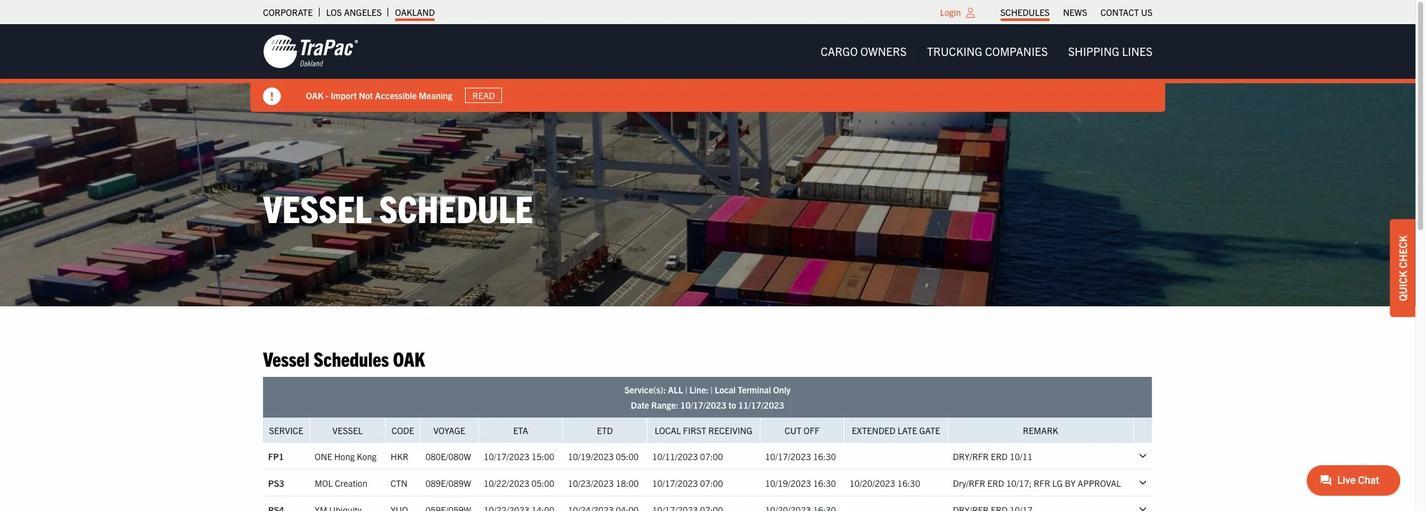 Task type: vqa. For each thing, say whether or not it's contained in the screenshot.
Accessible
yes



Task type: describe. For each thing, give the bounding box(es) containing it.
trucking companies link
[[917, 39, 1058, 64]]

schedule
[[379, 184, 533, 230]]

quick
[[1397, 271, 1410, 301]]

10/20/2023
[[850, 477, 896, 489]]

read link
[[466, 88, 503, 103]]

menu bar containing cargo owners
[[811, 39, 1163, 64]]

all
[[668, 384, 683, 395]]

11/17/2023
[[739, 399, 784, 411]]

ps3
[[268, 477, 284, 489]]

gate
[[920, 425, 941, 436]]

10/19/2023 05:00
[[568, 450, 639, 462]]

cargo owners
[[821, 44, 907, 58]]

10/22/2023
[[484, 477, 530, 489]]

contact
[[1101, 6, 1139, 18]]

accessible
[[376, 89, 417, 101]]

by
[[1065, 477, 1076, 489]]

shipping lines
[[1069, 44, 1153, 58]]

service(s): all | line: | local terminal only date range: 10/17/2023 to 11/17/2023
[[625, 384, 791, 411]]

trucking
[[927, 44, 983, 58]]

los
[[326, 6, 342, 18]]

dry/rfr erd 10/11
[[953, 450, 1033, 462]]

to
[[729, 399, 736, 411]]

lines
[[1122, 44, 1153, 58]]

import
[[331, 89, 357, 101]]

10/11/2023
[[652, 450, 698, 462]]

mol creation
[[315, 477, 367, 489]]

10/19/2023 for 10/19/2023 16:30
[[765, 477, 811, 489]]

1 vertical spatial local
[[655, 425, 681, 436]]

hkr
[[391, 450, 409, 462]]

10/17/2023 16:30
[[765, 450, 836, 462]]

one
[[315, 450, 332, 462]]

schedules inside menu bar
[[1001, 6, 1050, 18]]

mol
[[315, 477, 333, 489]]

vessel for vessel schedule
[[263, 184, 372, 230]]

dry/rfr erd 10/17; rfr lg by approval
[[953, 477, 1122, 489]]

cut off
[[785, 425, 820, 436]]

first
[[683, 425, 707, 436]]

fp1
[[268, 450, 284, 462]]

date
[[631, 399, 649, 411]]

menu bar containing schedules
[[994, 3, 1160, 21]]

quick check link
[[1391, 219, 1416, 317]]

meaning
[[419, 89, 453, 101]]

10/11
[[1010, 450, 1033, 462]]

2 | from the left
[[711, 384, 713, 395]]

schedules link
[[1001, 3, 1050, 21]]

05:00 for 10/22/2023 05:00
[[532, 477, 555, 489]]

10/20/2023 16:30
[[850, 477, 921, 489]]

etd
[[597, 425, 613, 436]]

erd for dry/rfr
[[988, 477, 1005, 489]]

dry/rfr
[[953, 477, 986, 489]]

code
[[392, 425, 414, 436]]

local inside service(s): all | line: | local terminal only date range: 10/17/2023 to 11/17/2023
[[715, 384, 736, 395]]

-
[[326, 89, 329, 101]]

off
[[804, 425, 820, 436]]

10/11/2023 07:00
[[652, 450, 723, 462]]

los angeles
[[326, 6, 382, 18]]

extended late gate
[[852, 425, 941, 436]]

owners
[[861, 44, 907, 58]]

news
[[1063, 6, 1088, 18]]

terminal
[[738, 384, 771, 395]]

contact us link
[[1101, 3, 1153, 21]]

oakland link
[[395, 3, 435, 21]]

voyage
[[434, 425, 466, 436]]

10/17/2023 for 10/17/2023 07:00
[[652, 477, 698, 489]]

0 vertical spatial oak
[[306, 89, 324, 101]]

10/17/2023 for 10/17/2023 16:30
[[765, 450, 811, 462]]

kong
[[357, 450, 377, 462]]

10/17/2023 15:00
[[484, 450, 555, 462]]

15:00
[[532, 450, 555, 462]]

not
[[359, 89, 373, 101]]

rfr
[[1034, 477, 1051, 489]]

shipping lines link
[[1058, 39, 1163, 64]]

ctn
[[391, 477, 408, 489]]



Task type: locate. For each thing, give the bounding box(es) containing it.
07:00 down 10/11/2023 07:00
[[700, 477, 723, 489]]

local first receiving
[[655, 425, 753, 436]]

16:30 right the 10/20/2023
[[898, 477, 921, 489]]

0 horizontal spatial local
[[655, 425, 681, 436]]

banner
[[0, 24, 1426, 112]]

lg
[[1053, 477, 1063, 489]]

18:00
[[616, 477, 639, 489]]

10/17/2023 up 10/22/2023
[[484, 450, 530, 462]]

late
[[898, 425, 918, 436]]

10/17/2023 for 10/17/2023 15:00
[[484, 450, 530, 462]]

0 horizontal spatial 05:00
[[532, 477, 555, 489]]

1 horizontal spatial |
[[711, 384, 713, 395]]

10/23/2023
[[568, 477, 614, 489]]

hong
[[334, 450, 355, 462]]

vessel for vessel schedules oak
[[263, 346, 310, 370]]

0 vertical spatial 10/19/2023
[[568, 450, 614, 462]]

0 vertical spatial schedules
[[1001, 6, 1050, 18]]

vessel schedule
[[263, 184, 533, 230]]

10/19/2023 16:30
[[765, 477, 836, 489]]

corporate link
[[263, 3, 313, 21]]

05:00 up 18:00
[[616, 450, 639, 462]]

|
[[686, 384, 688, 395], [711, 384, 713, 395]]

089e/089w
[[426, 477, 471, 489]]

oak - import not accessible meaning
[[306, 89, 453, 101]]

solid image
[[263, 88, 281, 106]]

1 vertical spatial oak
[[393, 346, 425, 370]]

0 vertical spatial local
[[715, 384, 736, 395]]

16:30 for 10/17/2023 16:30
[[813, 450, 836, 462]]

vessel schedules oak
[[263, 346, 425, 370]]

10/17/2023 down 10/11/2023
[[652, 477, 698, 489]]

1 horizontal spatial local
[[715, 384, 736, 395]]

shipping
[[1069, 44, 1120, 58]]

corporate
[[263, 6, 313, 18]]

cargo owners link
[[811, 39, 917, 64]]

2 07:00 from the top
[[700, 477, 723, 489]]

07:00
[[700, 450, 723, 462], [700, 477, 723, 489]]

0 horizontal spatial oak
[[306, 89, 324, 101]]

local up to
[[715, 384, 736, 395]]

0 vertical spatial 05:00
[[616, 450, 639, 462]]

only
[[773, 384, 791, 395]]

16:30 for 10/19/2023 16:30
[[813, 477, 836, 489]]

05:00 down the 15:00
[[532, 477, 555, 489]]

2 vertical spatial vessel
[[333, 425, 363, 436]]

companies
[[985, 44, 1048, 58]]

1 vertical spatial vessel
[[263, 346, 310, 370]]

erd
[[991, 450, 1008, 462], [988, 477, 1005, 489]]

erd left 10/11
[[991, 450, 1008, 462]]

us
[[1141, 6, 1153, 18]]

banner containing cargo owners
[[0, 24, 1426, 112]]

extended
[[852, 425, 896, 436]]

read
[[473, 90, 495, 101]]

menu bar up shipping
[[994, 3, 1160, 21]]

cargo
[[821, 44, 858, 58]]

10/19/2023
[[568, 450, 614, 462], [765, 477, 811, 489]]

10/17/2023 down line:
[[681, 399, 727, 411]]

oakland
[[395, 6, 435, 18]]

10/22/2023 05:00
[[484, 477, 555, 489]]

0 horizontal spatial schedules
[[314, 346, 389, 370]]

1 vertical spatial 10/19/2023
[[765, 477, 811, 489]]

quick check
[[1397, 235, 1410, 301]]

10/17/2023 down cut in the right bottom of the page
[[765, 450, 811, 462]]

oak
[[306, 89, 324, 101], [393, 346, 425, 370]]

10/17/2023
[[681, 399, 727, 411], [484, 450, 530, 462], [765, 450, 811, 462], [652, 477, 698, 489]]

range:
[[651, 399, 679, 411]]

0 vertical spatial vessel
[[263, 184, 372, 230]]

| right line:
[[711, 384, 713, 395]]

07:00 down local first receiving at the bottom
[[700, 450, 723, 462]]

10/19/2023 down 10/17/2023 16:30
[[765, 477, 811, 489]]

1 | from the left
[[686, 384, 688, 395]]

menu bar down the 'light' icon
[[811, 39, 1163, 64]]

10/17;
[[1007, 477, 1032, 489]]

angeles
[[344, 6, 382, 18]]

16:30 for 10/20/2023 16:30
[[898, 477, 921, 489]]

local
[[715, 384, 736, 395], [655, 425, 681, 436]]

16:30
[[813, 450, 836, 462], [813, 477, 836, 489], [898, 477, 921, 489]]

oakland image
[[263, 34, 358, 69]]

contact us
[[1101, 6, 1153, 18]]

1 horizontal spatial oak
[[393, 346, 425, 370]]

0 horizontal spatial 10/19/2023
[[568, 450, 614, 462]]

cut
[[785, 425, 802, 436]]

trucking companies
[[927, 44, 1048, 58]]

local down range:
[[655, 425, 681, 436]]

check
[[1397, 235, 1410, 268]]

1 07:00 from the top
[[700, 450, 723, 462]]

| right all
[[686, 384, 688, 395]]

05:00
[[616, 450, 639, 462], [532, 477, 555, 489]]

1 vertical spatial 07:00
[[700, 477, 723, 489]]

10/17/2023 07:00
[[652, 477, 723, 489]]

1 vertical spatial menu bar
[[811, 39, 1163, 64]]

1 horizontal spatial 10/19/2023
[[765, 477, 811, 489]]

service(s):
[[625, 384, 666, 395]]

eta
[[513, 425, 528, 436]]

10/19/2023 for 10/19/2023 05:00
[[568, 450, 614, 462]]

remark
[[1023, 425, 1059, 436]]

07:00 for 10/17/2023 07:00
[[700, 477, 723, 489]]

1 vertical spatial 05:00
[[532, 477, 555, 489]]

erd for dry/rfr
[[991, 450, 1008, 462]]

0 vertical spatial erd
[[991, 450, 1008, 462]]

schedules
[[1001, 6, 1050, 18], [314, 346, 389, 370]]

light image
[[966, 8, 975, 18]]

080e/080w
[[426, 450, 471, 462]]

0 horizontal spatial |
[[686, 384, 688, 395]]

dry/rfr
[[953, 450, 989, 462]]

1 horizontal spatial 05:00
[[616, 450, 639, 462]]

login
[[941, 6, 961, 18]]

los angeles link
[[326, 3, 382, 21]]

1 vertical spatial erd
[[988, 477, 1005, 489]]

one hong kong
[[315, 450, 377, 462]]

10/19/2023 up 10/23/2023 at bottom
[[568, 450, 614, 462]]

16:30 down off
[[813, 450, 836, 462]]

0 vertical spatial 07:00
[[700, 450, 723, 462]]

1 horizontal spatial schedules
[[1001, 6, 1050, 18]]

erd left 10/17;
[[988, 477, 1005, 489]]

vessel
[[263, 184, 372, 230], [263, 346, 310, 370], [333, 425, 363, 436]]

1 vertical spatial schedules
[[314, 346, 389, 370]]

menu bar
[[994, 3, 1160, 21], [811, 39, 1163, 64]]

0 vertical spatial menu bar
[[994, 3, 1160, 21]]

05:00 for 10/19/2023 05:00
[[616, 450, 639, 462]]

approval
[[1078, 477, 1122, 489]]

service
[[269, 425, 303, 436]]

news link
[[1063, 3, 1088, 21]]

07:00 for 10/11/2023 07:00
[[700, 450, 723, 462]]

line:
[[690, 384, 709, 395]]

16:30 down 10/17/2023 16:30
[[813, 477, 836, 489]]

10/17/2023 inside service(s): all | line: | local terminal only date range: 10/17/2023 to 11/17/2023
[[681, 399, 727, 411]]

10/23/2023 18:00
[[568, 477, 639, 489]]



